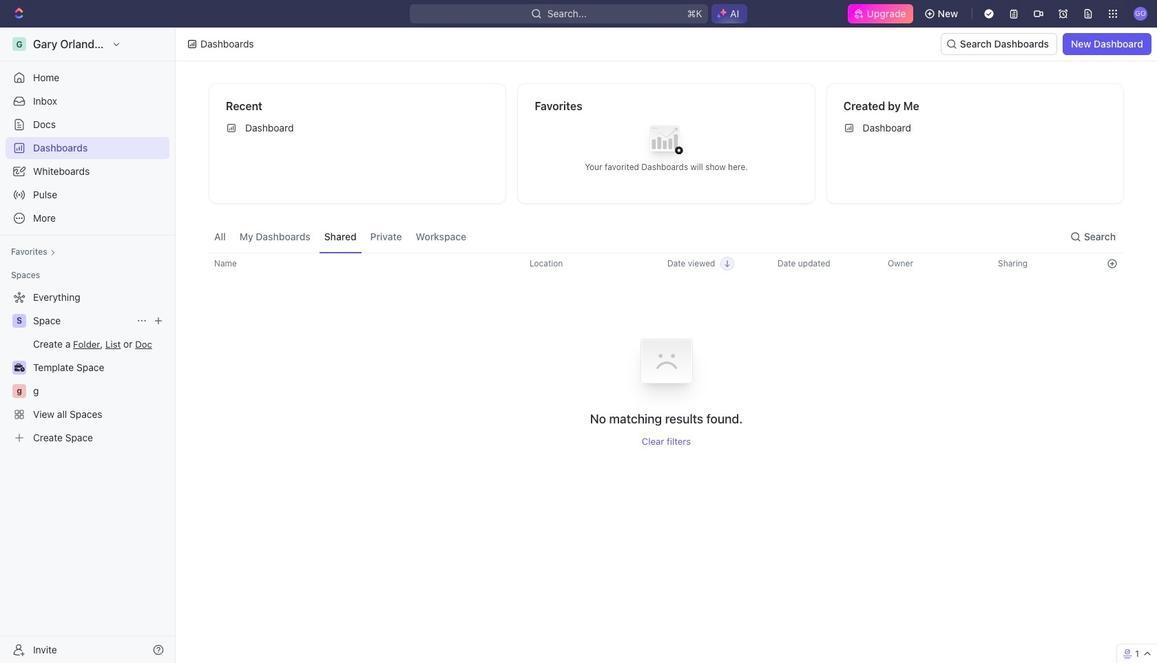 Task type: locate. For each thing, give the bounding box(es) containing it.
0 vertical spatial row
[[209, 253, 1125, 275]]

business time image
[[14, 364, 24, 372]]

row
[[209, 253, 1125, 275], [209, 321, 1125, 448]]

tab list
[[209, 221, 472, 253]]

gary orlando's workspace, , element
[[12, 37, 26, 51]]

g, , element
[[12, 385, 26, 398]]

tree
[[6, 287, 170, 449]]

1 vertical spatial row
[[209, 321, 1125, 448]]

table
[[209, 253, 1125, 448]]



Task type: describe. For each thing, give the bounding box(es) containing it.
no data image
[[625, 321, 708, 412]]

no favorited dashboards image
[[639, 115, 694, 170]]

1 row from the top
[[209, 253, 1125, 275]]

tree inside sidebar navigation
[[6, 287, 170, 449]]

space, , element
[[12, 314, 26, 328]]

sidebar navigation
[[0, 28, 179, 664]]

2 row from the top
[[209, 321, 1125, 448]]



Task type: vqa. For each thing, say whether or not it's contained in the screenshot.
Sidebar "NAVIGATION"
yes



